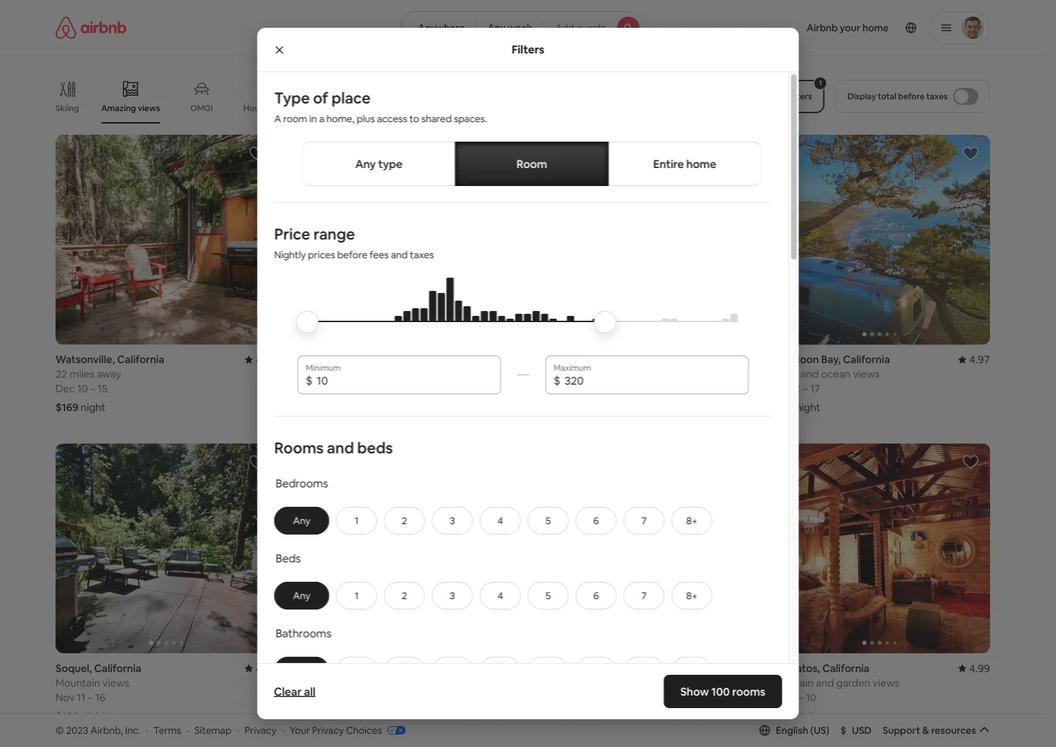 Task type: describe. For each thing, give the bounding box(es) containing it.
garden
[[837, 676, 871, 690]]

3 button for beds
[[432, 582, 473, 610]]

airbnb,
[[90, 724, 123, 737]]

beach inside half moon bay, california beach and ocean views nov 12 – 17 $299 night
[[769, 368, 799, 381]]

soquel,
[[56, 662, 92, 675]]

english (us) button
[[760, 724, 830, 737]]

group for mountain views
[[56, 444, 277, 654]]

night inside half moon bay, california beach and ocean views nov 12 – 17 $299 night
[[796, 401, 821, 414]]

beds
[[357, 438, 393, 458]]

8+ button for bedrooms
[[672, 507, 712, 535]]

9
[[551, 382, 558, 396]]

plus
[[357, 113, 375, 125]]

2 button for beds
[[384, 582, 425, 610]]

– inside soquel, california mountain views nov 11 – 16 $100 night
[[88, 691, 93, 705]]

choices
[[346, 724, 382, 737]]

– inside los gatos, california mountain and garden views nov 5 – 10 $295 night
[[799, 691, 804, 705]]

any type button
[[302, 142, 456, 186]]

any for any element corresponding to beds
[[293, 590, 310, 602]]

4.99
[[970, 662, 991, 675]]

mountain for los gatos, california mountain and garden views nov 5 – 10 $295 night
[[769, 676, 814, 690]]

range
[[313, 224, 355, 244]]

terms link
[[154, 724, 181, 737]]

8+ element for beds
[[686, 590, 698, 602]]

night inside los gatos, california mountain and ocean views nov 5 – 10 $175 night
[[318, 401, 343, 414]]

3 for beds
[[450, 590, 455, 602]]

los for mountain and ocean views
[[294, 353, 310, 367]]

8+ element for bedrooms
[[686, 515, 698, 527]]

gatos, for nov 5 – 10
[[313, 353, 345, 367]]

5.0 out of 5 average rating image
[[727, 662, 753, 675]]

10 for los gatos, california mountain and ocean views nov 5 – 10 $175 night
[[330, 382, 341, 396]]

views inside los gatos, california mountain and garden views nov 5 – 10 $295 night
[[873, 676, 900, 690]]

california inside half moon bay, california beach and ocean views nov 12 – 17 $299 night
[[843, 353, 891, 367]]

display
[[848, 91, 877, 102]]

4 for bedrooms
[[497, 515, 503, 527]]

sitemap
[[195, 724, 232, 737]]

any week button
[[476, 11, 544, 44]]

5 button for bedrooms
[[528, 507, 569, 535]]

any button for beds
[[274, 582, 329, 610]]

felton,
[[294, 662, 327, 675]]

2 for beds
[[402, 590, 407, 602]]

taxes inside price range nightly prices before fees and taxes
[[410, 249, 434, 261]]

15
[[98, 382, 108, 396]]

usd
[[852, 724, 872, 737]]

and inside los gatos, california mountain and garden views nov 5 – 10 $295 night
[[816, 676, 834, 690]]

of
[[313, 88, 328, 108]]

and inside price range nightly prices before fees and taxes
[[391, 249, 408, 261]]

creek,
[[572, 662, 604, 675]]

fees
[[369, 249, 389, 261]]

add guests button
[[544, 11, 645, 44]]

half
[[769, 353, 789, 367]]

– inside felton, california 24 miles away jun 17 – 22 $299 night
[[325, 691, 331, 705]]

amazing
[[101, 103, 136, 113]]

nov inside los gatos, california mountain and ocean views nov 5 – 10 $175 night
[[294, 382, 312, 396]]

gatos, inside los gatos, california mountain and garden views nov 5 – 10 $295 night
[[788, 662, 821, 675]]

mountain
[[584, 368, 629, 381]]

8+ for bedrooms
[[686, 515, 698, 527]]

views inside soquel, california mountain views nov 11 – 16 $100 night
[[103, 676, 129, 690]]

show 100 rooms link
[[664, 675, 783, 709]]

entire
[[653, 157, 684, 171]]

4.99 out of 5 average rating image
[[959, 662, 991, 675]]

bedrooms
[[275, 476, 328, 490]]

nov inside los gatos, california mountain and garden views nov 5 – 10 $295 night
[[769, 691, 788, 705]]

houseboats
[[243, 103, 291, 113]]

map
[[518, 663, 539, 676]]

sitemap link
[[195, 724, 232, 737]]

spaces.
[[454, 113, 487, 125]]

feb
[[531, 382, 549, 396]]

profile element
[[662, 0, 991, 56]]

3 for bedrooms
[[450, 515, 455, 527]]

to
[[409, 113, 419, 125]]

clear all
[[274, 685, 316, 699]]

night inside watsonville, california 22 miles away dec 10 – 15 $169 night
[[81, 401, 106, 414]]

price
[[274, 224, 310, 244]]

cities
[[338, 103, 359, 113]]

views inside group
[[138, 103, 160, 113]]

add to wishlist: watsonville, california image
[[249, 145, 266, 162]]

7 for beds
[[641, 590, 647, 602]]

– inside watsonville, california 22 miles away dec 10 – 15 $169 night
[[90, 382, 95, 396]]

and inside los gatos, california beach and mountain views feb 9 – 14 $289 night
[[563, 368, 581, 381]]

1 privacy from the left
[[245, 724, 277, 737]]

type of place a room in a home, plus access to shared spaces.
[[274, 88, 487, 125]]

california inside felton, california 24 miles away jun 17 – 22 $299 night
[[329, 662, 376, 675]]

soquel, california mountain views nov 11 – 16 $100 night
[[56, 662, 141, 723]]

$201 night
[[531, 710, 581, 723]]

– inside los gatos, california mountain and ocean views nov 5 – 10 $175 night
[[323, 382, 328, 396]]

add
[[556, 22, 574, 34]]

7 button for beds
[[624, 582, 665, 610]]

support & resources button
[[883, 724, 991, 737]]

california inside soquel, california mountain views nov 11 – 16 $100 night
[[94, 662, 141, 675]]

5 button for beds
[[528, 582, 569, 610]]

3 · from the left
[[237, 724, 239, 737]]

before inside "button"
[[899, 91, 925, 102]]

4.86 out of 5 average rating image
[[245, 662, 277, 675]]

room button
[[455, 142, 609, 186]]

away for 15
[[97, 368, 121, 381]]

watsonville, california 22 miles away dec 10 – 15 $169 night
[[56, 353, 164, 414]]

week
[[508, 22, 533, 34]]

group for 22 miles away
[[56, 135, 277, 345]]

los gatos, california mountain and garden views nov 5 – 10 $295 night
[[769, 662, 900, 723]]

5.0
[[738, 662, 753, 675]]

add to wishlist: los gatos, california image for mountain and ocean views
[[487, 145, 504, 162]]

los for beach and mountain views
[[531, 353, 548, 367]]

california inside los gatos, california beach and mountain views feb 9 – 14 $289 night
[[585, 353, 632, 367]]

california inside los gatos, california mountain and garden views nov 5 – 10 $295 night
[[823, 662, 870, 675]]

4.98 out of 5 average rating image
[[721, 353, 753, 367]]

$ usd
[[841, 724, 872, 737]]

display total before taxes button
[[836, 80, 991, 113]]

ocean inside los gatos, california mountain and ocean views nov 5 – 10 $175 night
[[361, 368, 390, 381]]

14
[[567, 382, 578, 396]]

boulder
[[531, 662, 570, 675]]

beds
[[275, 551, 301, 565]]

all
[[304, 685, 316, 699]]

in
[[309, 113, 317, 125]]

dec
[[56, 382, 75, 396]]

16
[[95, 691, 106, 705]]

rooms
[[274, 438, 324, 458]]

2 button for bedrooms
[[384, 507, 425, 535]]

add to wishlist: los gatos, california image for mountain and garden views
[[963, 454, 980, 471]]

tab list inside filters dialog
[[302, 142, 762, 186]]

taxes inside "button"
[[927, 91, 948, 102]]

views inside los gatos, california mountain and ocean views nov 5 – 10 $175 night
[[393, 368, 420, 381]]

6 for beds
[[593, 590, 599, 602]]

any for any week
[[488, 22, 506, 34]]

display total before taxes
[[848, 91, 948, 102]]

11
[[77, 691, 85, 705]]

bathrooms
[[275, 626, 331, 640]]

4 for beds
[[497, 590, 503, 602]]

$299 inside half moon bay, california beach and ocean views nov 12 – 17 $299 night
[[769, 401, 794, 414]]

add to wishlist: half moon bay, california image
[[963, 145, 980, 162]]

2 · from the left
[[187, 724, 189, 737]]

views inside los gatos, california beach and mountain views feb 9 – 14 $289 night
[[631, 368, 658, 381]]

a
[[274, 113, 281, 125]]

group for beach and mountain views
[[531, 135, 753, 345]]

2023
[[66, 724, 88, 737]]

iconic
[[313, 103, 337, 113]]

4.97 out of 5 average rating image
[[959, 353, 991, 367]]

12
[[791, 382, 801, 396]]

show map
[[491, 663, 539, 676]]

clear
[[274, 685, 302, 699]]

bay,
[[822, 353, 841, 367]]

– inside los gatos, california beach and mountain views feb 9 – 14 $289 night
[[560, 382, 565, 396]]

group for mountain and garden views
[[769, 444, 991, 654]]

$ for first $ text box
[[306, 373, 312, 388]]

1 $ text field from the left
[[316, 374, 493, 388]]

4.9
[[500, 662, 515, 675]]

views inside half moon bay, california beach and ocean views nov 12 – 17 $299 night
[[853, 368, 880, 381]]

rooms and beds
[[274, 438, 393, 458]]



Task type: locate. For each thing, give the bounding box(es) containing it.
night up english (us)
[[796, 710, 820, 723]]

0 vertical spatial 6
[[593, 515, 599, 527]]

los right 5.0
[[769, 662, 786, 675]]

any button for bedrooms
[[274, 507, 329, 535]]

half moon bay, california beach and ocean views nov 12 – 17 $299 night
[[769, 353, 891, 414]]

tab list containing any type
[[302, 142, 762, 186]]

$169
[[56, 401, 79, 414]]

1 vertical spatial show
[[681, 685, 709, 699]]

3 button for bedrooms
[[432, 507, 473, 535]]

and inside los gatos, california mountain and ocean views nov 5 – 10 $175 night
[[340, 368, 359, 381]]

0 horizontal spatial $299
[[294, 710, 318, 723]]

&
[[923, 724, 930, 737]]

2 horizontal spatial gatos,
[[788, 662, 821, 675]]

0 vertical spatial 17
[[811, 382, 821, 396]]

68% of stays are available in the price range you selected. image
[[308, 278, 738, 362]]

10 inside watsonville, california 22 miles away dec 10 – 15 $169 night
[[77, 382, 88, 396]]

$ left 14
[[554, 373, 560, 388]]

night inside los gatos, california mountain and garden views nov 5 – 10 $295 night
[[796, 710, 820, 723]]

california inside watsonville, california 22 miles away dec 10 – 15 $169 night
[[117, 353, 164, 367]]

show map button
[[477, 653, 569, 686]]

0 horizontal spatial gatos,
[[313, 353, 345, 367]]

before left the fees
[[337, 249, 367, 261]]

type
[[274, 88, 310, 108]]

0 vertical spatial 8+
[[686, 515, 698, 527]]

1 horizontal spatial $299
[[769, 401, 794, 414]]

2 1 button from the top
[[336, 582, 377, 610]]

show inside show 100 rooms link
[[681, 685, 709, 699]]

2 5 button from the top
[[528, 582, 569, 610]]

22
[[56, 368, 67, 381], [333, 691, 345, 705]]

mountain
[[294, 368, 338, 381], [56, 676, 100, 690], [769, 676, 814, 690]]

room
[[517, 157, 547, 171]]

any element
[[289, 515, 314, 527], [289, 590, 314, 602]]

skiing
[[56, 103, 79, 114]]

1 2 from the top
[[402, 515, 407, 527]]

1 button for beds
[[336, 582, 377, 610]]

1 4 button from the top
[[480, 507, 521, 535]]

8+ button for beds
[[672, 582, 712, 610]]

0 vertical spatial show
[[491, 663, 516, 676]]

22 inside watsonville, california 22 miles away dec 10 – 15 $169 night
[[56, 368, 67, 381]]

1 vertical spatial any button
[[274, 582, 329, 610]]

1 for beds
[[354, 590, 358, 602]]

away inside watsonville, california 22 miles away dec 10 – 15 $169 night
[[97, 368, 121, 381]]

cabins
[[388, 103, 415, 114]]

place
[[331, 88, 371, 108]]

2 horizontal spatial 10
[[806, 691, 817, 705]]

17 inside half moon bay, california beach and ocean views nov 12 – 17 $299 night
[[811, 382, 821, 396]]

2 ocean from the left
[[822, 368, 851, 381]]

1 vertical spatial taxes
[[410, 249, 434, 261]]

1 beach from the left
[[531, 368, 561, 381]]

8+
[[686, 515, 698, 527], [686, 590, 698, 602]]

0 horizontal spatial beach
[[531, 368, 561, 381]]

0 horizontal spatial ocean
[[361, 368, 390, 381]]

1 vertical spatial 5 button
[[528, 582, 569, 610]]

night down 12
[[796, 401, 821, 414]]

entire home button
[[608, 142, 762, 186]]

1 horizontal spatial mountain
[[294, 368, 338, 381]]

$299 up "your"
[[294, 710, 318, 723]]

2 8+ from the top
[[686, 590, 698, 602]]

1 1 from the top
[[354, 515, 358, 527]]

8+ button
[[672, 507, 712, 535], [672, 582, 712, 610]]

none search field containing anywhere
[[401, 11, 645, 44]]

mountain inside los gatos, california mountain and ocean views nov 5 – 10 $175 night
[[294, 368, 338, 381]]

show 100 rooms
[[681, 685, 766, 699]]

1 horizontal spatial taxes
[[927, 91, 948, 102]]

away
[[97, 368, 121, 381], [335, 676, 359, 690]]

show
[[491, 663, 516, 676], [681, 685, 709, 699]]

22 inside felton, california 24 miles away jun 17 – 22 $299 night
[[333, 691, 345, 705]]

– right 11
[[88, 691, 93, 705]]

california inside los gatos, california mountain and ocean views nov 5 – 10 $175 night
[[347, 353, 394, 367]]

6 button for bedrooms
[[576, 507, 617, 535]]

4 · from the left
[[282, 724, 284, 737]]

$299
[[769, 401, 794, 414], [294, 710, 318, 723]]

1 button
[[336, 507, 377, 535], [336, 582, 377, 610]]

nov left 12
[[769, 382, 788, 396]]

$289
[[531, 401, 556, 414]]

away for 22
[[335, 676, 359, 690]]

4.98
[[732, 353, 753, 367]]

1 vertical spatial 3
[[450, 590, 455, 602]]

price range nightly prices before fees and taxes
[[274, 224, 434, 261]]

1 · from the left
[[146, 724, 148, 737]]

iconic cities
[[313, 103, 359, 113]]

· right inc.
[[146, 724, 148, 737]]

1 2 button from the top
[[384, 507, 425, 535]]

0 vertical spatial 4 button
[[480, 507, 521, 535]]

add to wishlist: soquel, california image
[[249, 454, 266, 471]]

filters
[[512, 42, 545, 57]]

add to wishlist: los gatos, california image
[[487, 145, 504, 162], [963, 454, 980, 471]]

anywhere button
[[401, 11, 477, 44]]

show for show 100 rooms
[[681, 685, 709, 699]]

0 horizontal spatial show
[[491, 663, 516, 676]]

watsonville,
[[56, 353, 115, 367]]

0 horizontal spatial away
[[97, 368, 121, 381]]

1 horizontal spatial add to wishlist: los gatos, california image
[[963, 454, 980, 471]]

taxes
[[927, 91, 948, 102], [410, 249, 434, 261]]

miles for 17
[[308, 676, 332, 690]]

taxes right the fees
[[410, 249, 434, 261]]

group
[[56, 69, 751, 124], [56, 135, 277, 345], [294, 135, 515, 345], [531, 135, 753, 345], [769, 135, 991, 345], [56, 444, 277, 654], [294, 444, 515, 654], [531, 444, 753, 654], [769, 444, 991, 654]]

17 right 12
[[811, 382, 821, 396]]

before right total in the right of the page
[[899, 91, 925, 102]]

1 vertical spatial 1 button
[[336, 582, 377, 610]]

english (us)
[[776, 724, 830, 737]]

night up © 2023 airbnb, inc. ·
[[81, 710, 106, 723]]

1 3 from the top
[[450, 515, 455, 527]]

night inside soquel, california mountain views nov 11 – 16 $100 night
[[81, 710, 106, 723]]

0 horizontal spatial 10
[[77, 382, 88, 396]]

1 vertical spatial 3 button
[[432, 582, 473, 610]]

$175
[[294, 401, 316, 414]]

1 vertical spatial 2
[[402, 590, 407, 602]]

your privacy choices
[[290, 724, 382, 737]]

– left 15
[[90, 382, 95, 396]]

any element for beds
[[289, 590, 314, 602]]

mountain inside los gatos, california mountain and garden views nov 5 – 10 $295 night
[[769, 676, 814, 690]]

miles down felton,
[[308, 676, 332, 690]]

1 vertical spatial any element
[[289, 590, 314, 602]]

anywhere
[[418, 22, 465, 34]]

1 horizontal spatial show
[[681, 685, 709, 699]]

2 7 button from the top
[[624, 582, 665, 610]]

clear all button
[[267, 678, 323, 706]]

1 horizontal spatial privacy
[[312, 724, 344, 737]]

– right 12
[[803, 382, 808, 396]]

filters dialog
[[257, 28, 799, 748]]

$100
[[56, 710, 79, 723]]

1 any button from the top
[[274, 507, 329, 535]]

1 vertical spatial add to wishlist: los gatos, california image
[[963, 454, 980, 471]]

1 for bedrooms
[[354, 515, 358, 527]]

mountain up 11
[[56, 676, 100, 690]]

0 vertical spatial miles
[[70, 368, 94, 381]]

4.89 out of 5 average rating image
[[245, 353, 277, 367]]

1 6 button from the top
[[576, 507, 617, 535]]

0 vertical spatial any button
[[274, 507, 329, 535]]

1 vertical spatial 17
[[313, 691, 323, 705]]

nightly
[[274, 249, 306, 261]]

tab list
[[302, 142, 762, 186]]

2 3 from the top
[[450, 590, 455, 602]]

any week
[[488, 22, 533, 34]]

los inside los gatos, california mountain and garden views nov 5 – 10 $295 night
[[769, 662, 786, 675]]

$ left usd
[[841, 724, 847, 737]]

show left 100
[[681, 685, 709, 699]]

gatos, inside los gatos, california beach and mountain views feb 9 – 14 $289 night
[[551, 353, 583, 367]]

1 6 from the top
[[593, 515, 599, 527]]

1 ocean from the left
[[361, 368, 390, 381]]

0 vertical spatial 6 button
[[576, 507, 617, 535]]

2 7 from the top
[[641, 590, 647, 602]]

0 vertical spatial 3 button
[[432, 507, 473, 535]]

0 horizontal spatial add to wishlist: los gatos, california image
[[487, 145, 504, 162]]

miles down watsonville,
[[70, 368, 94, 381]]

1 horizontal spatial $
[[554, 373, 560, 388]]

10 up rooms and beds
[[330, 382, 341, 396]]

17 right "jun"
[[313, 691, 323, 705]]

7 button for bedrooms
[[624, 507, 665, 535]]

2 2 button from the top
[[384, 582, 425, 610]]

– right the 9
[[560, 382, 565, 396]]

1 vertical spatial away
[[335, 676, 359, 690]]

1 8+ from the top
[[686, 515, 698, 527]]

– up english (us)
[[799, 691, 804, 705]]

$299 down 12
[[769, 401, 794, 414]]

away inside felton, california 24 miles away jun 17 – 22 $299 night
[[335, 676, 359, 690]]

1 1 button from the top
[[336, 507, 377, 535]]

2 privacy from the left
[[312, 724, 344, 737]]

2 3 button from the top
[[432, 582, 473, 610]]

night up "your privacy choices"
[[320, 710, 345, 723]]

group containing amazing views
[[56, 69, 751, 124]]

2 2 from the top
[[402, 590, 407, 602]]

1 vertical spatial 8+ element
[[686, 590, 698, 602]]

5 inside los gatos, california mountain and garden views nov 5 – 10 $295 night
[[791, 691, 796, 705]]

2 beach from the left
[[769, 368, 799, 381]]

privacy right "your"
[[312, 724, 344, 737]]

felton, california 24 miles away jun 17 – 22 $299 night
[[294, 662, 376, 723]]

1 8+ element from the top
[[686, 515, 698, 527]]

1 vertical spatial before
[[337, 249, 367, 261]]

any up bathrooms
[[293, 590, 310, 602]]

rooms
[[733, 685, 766, 699]]

17
[[811, 382, 821, 396], [313, 691, 323, 705]]

0 horizontal spatial mountain
[[56, 676, 100, 690]]

room
[[283, 113, 307, 125]]

night inside felton, california 24 miles away jun 17 – 22 $299 night
[[320, 710, 345, 723]]

1 horizontal spatial ocean
[[822, 368, 851, 381]]

1 7 button from the top
[[624, 507, 665, 535]]

8+ for beds
[[686, 590, 698, 602]]

0 horizontal spatial 17
[[313, 691, 323, 705]]

mountain inside soquel, california mountain views nov 11 – 16 $100 night
[[56, 676, 100, 690]]

any button
[[274, 507, 329, 535], [274, 582, 329, 610]]

10 inside los gatos, california mountain and garden views nov 5 – 10 $295 night
[[806, 691, 817, 705]]

away up 15
[[97, 368, 121, 381]]

– up rooms and beds
[[323, 382, 328, 396]]

los right 4.89
[[294, 353, 310, 367]]

4.9 out of 5 average rating image
[[489, 662, 515, 675]]

6 button
[[576, 507, 617, 535], [576, 582, 617, 610]]

away right the all
[[335, 676, 359, 690]]

nov
[[294, 382, 312, 396], [769, 382, 788, 396], [56, 691, 75, 705], [769, 691, 788, 705]]

1 button for bedrooms
[[336, 507, 377, 535]]

2 horizontal spatial mountain
[[769, 676, 814, 690]]

2 any element from the top
[[289, 590, 314, 602]]

gatos, up the "$175"
[[313, 353, 345, 367]]

1 any element from the top
[[289, 515, 314, 527]]

any inside any week button
[[488, 22, 506, 34]]

and
[[391, 249, 408, 261], [340, 368, 359, 381], [563, 368, 581, 381], [801, 368, 819, 381], [327, 438, 354, 458], [816, 676, 834, 690]]

moon
[[792, 353, 819, 367]]

night down 15
[[81, 401, 106, 414]]

1 vertical spatial 6
[[593, 590, 599, 602]]

2 6 from the top
[[593, 590, 599, 602]]

amazing views
[[101, 103, 160, 113]]

2 for bedrooms
[[402, 515, 407, 527]]

2
[[402, 515, 407, 527], [402, 590, 407, 602]]

any inside any type button
[[355, 157, 376, 171]]

2 any button from the top
[[274, 582, 329, 610]]

0 vertical spatial 3
[[450, 515, 455, 527]]

0 vertical spatial $299
[[769, 401, 794, 414]]

2 1 from the top
[[354, 590, 358, 602]]

$ for first $ text box from the right
[[554, 373, 560, 388]]

los up feb
[[531, 353, 548, 367]]

any type
[[355, 157, 402, 171]]

1 horizontal spatial beach
[[769, 368, 799, 381]]

7 for bedrooms
[[641, 515, 647, 527]]

1 vertical spatial 7 button
[[624, 582, 665, 610]]

0 horizontal spatial miles
[[70, 368, 94, 381]]

1 horizontal spatial 17
[[811, 382, 821, 396]]

4 button for bedrooms
[[480, 507, 521, 535]]

any left week at the top of the page
[[488, 22, 506, 34]]

night down 14
[[558, 401, 583, 414]]

nov up $295
[[769, 691, 788, 705]]

10 inside los gatos, california mountain and ocean views nov 5 – 10 $175 night
[[330, 382, 341, 396]]

beach up feb
[[531, 368, 561, 381]]

los inside los gatos, california mountain and ocean views nov 5 – 10 $175 night
[[294, 353, 310, 367]]

0 vertical spatial 8+ button
[[672, 507, 712, 535]]

5 inside los gatos, california mountain and ocean views nov 5 – 10 $175 night
[[315, 382, 321, 396]]

4.92 out of 5 average rating image
[[483, 353, 515, 367]]

1 horizontal spatial $ text field
[[564, 374, 741, 388]]

$ text field
[[316, 374, 493, 388], [564, 374, 741, 388]]

2 4 button from the top
[[480, 582, 521, 610]]

miles inside felton, california 24 miles away jun 17 – 22 $299 night
[[308, 676, 332, 690]]

1 5 button from the top
[[528, 507, 569, 535]]

nov up the "$175"
[[294, 382, 312, 396]]

home,
[[326, 113, 354, 125]]

any button up bathrooms
[[274, 582, 329, 610]]

night inside los gatos, california beach and mountain views feb 9 – 14 $289 night
[[558, 401, 583, 414]]

1 3 button from the top
[[432, 507, 473, 535]]

mountain for los gatos, california mountain and ocean views nov 5 – 10 $175 night
[[294, 368, 338, 381]]

1 vertical spatial 7
[[641, 590, 647, 602]]

1 vertical spatial 8+
[[686, 590, 698, 602]]

any left type
[[355, 157, 376, 171]]

0 vertical spatial 7
[[641, 515, 647, 527]]

17 inside felton, california 24 miles away jun 17 – 22 $299 night
[[313, 691, 323, 705]]

0 horizontal spatial los
[[294, 353, 310, 367]]

taxes right total in the right of the page
[[927, 91, 948, 102]]

beach inside los gatos, california beach and mountain views feb 9 – 14 $289 night
[[531, 368, 561, 381]]

prices
[[308, 249, 335, 261]]

resources
[[932, 724, 977, 737]]

0 vertical spatial 22
[[56, 368, 67, 381]]

$201
[[531, 710, 554, 723]]

2 8+ element from the top
[[686, 590, 698, 602]]

6 for bedrooms
[[593, 515, 599, 527]]

– inside half moon bay, california beach and ocean views nov 12 – 17 $299 night
[[803, 382, 808, 396]]

omg!
[[191, 103, 213, 114]]

any element up bathrooms
[[289, 590, 314, 602]]

beach
[[531, 368, 561, 381], [769, 368, 799, 381]]

privacy left "your"
[[245, 724, 277, 737]]

before
[[899, 91, 925, 102], [337, 249, 367, 261]]

group for mountain and ocean views
[[294, 135, 515, 345]]

1 vertical spatial 4
[[497, 590, 503, 602]]

6 button for beds
[[576, 582, 617, 610]]

support
[[883, 724, 921, 737]]

mountain up $295
[[769, 676, 814, 690]]

gatos, inside los gatos, california mountain and ocean views nov 5 – 10 $175 night
[[313, 353, 345, 367]]

0 vertical spatial 1 button
[[336, 507, 377, 535]]

$299 inside felton, california 24 miles away jun 17 – 22 $299 night
[[294, 710, 318, 723]]

1 vertical spatial $299
[[294, 710, 318, 723]]

mountain up the "$175"
[[294, 368, 338, 381]]

group for 24 miles away
[[294, 444, 515, 654]]

gatos, up 14
[[551, 353, 583, 367]]

0 vertical spatial any element
[[289, 515, 314, 527]]

any element down bedrooms
[[289, 515, 314, 527]]

0 vertical spatial 8+ element
[[686, 515, 698, 527]]

1 horizontal spatial away
[[335, 676, 359, 690]]

1 horizontal spatial miles
[[308, 676, 332, 690]]

0 vertical spatial 4
[[497, 515, 503, 527]]

7 button
[[624, 507, 665, 535], [624, 582, 665, 610]]

1 vertical spatial 4 button
[[480, 582, 521, 610]]

0 vertical spatial taxes
[[927, 91, 948, 102]]

1 horizontal spatial 10
[[330, 382, 341, 396]]

beach down half
[[769, 368, 799, 381]]

0 vertical spatial away
[[97, 368, 121, 381]]

total
[[878, 91, 897, 102]]

4 button for beds
[[480, 582, 521, 610]]

· left the privacy link
[[237, 724, 239, 737]]

2 $ text field from the left
[[564, 374, 741, 388]]

22 up "dec"
[[56, 368, 67, 381]]

0 vertical spatial before
[[899, 91, 925, 102]]

8+ element
[[686, 515, 698, 527], [686, 590, 698, 602]]

· left "your"
[[282, 724, 284, 737]]

1 vertical spatial 6 button
[[576, 582, 617, 610]]

100
[[712, 685, 730, 699]]

1 4 from the top
[[497, 515, 503, 527]]

nov inside soquel, california mountain views nov 11 – 16 $100 night
[[56, 691, 75, 705]]

7
[[641, 515, 647, 527], [641, 590, 647, 602]]

10 up english (us)
[[806, 691, 817, 705]]

california
[[117, 353, 164, 367], [347, 353, 394, 367], [585, 353, 632, 367], [843, 353, 891, 367], [94, 662, 141, 675], [329, 662, 376, 675], [606, 662, 653, 675], [823, 662, 870, 675]]

group for beach and ocean views
[[769, 135, 991, 345]]

night right the "$175"
[[318, 401, 343, 414]]

1 7 from the top
[[641, 515, 647, 527]]

any element for bedrooms
[[289, 515, 314, 527]]

any down bedrooms
[[293, 515, 310, 527]]

any button down bedrooms
[[274, 507, 329, 535]]

0 vertical spatial 2
[[402, 515, 407, 527]]

nov inside half moon bay, california beach and ocean views nov 12 – 17 $299 night
[[769, 382, 788, 396]]

home
[[686, 157, 716, 171]]

show left map
[[491, 663, 516, 676]]

1 vertical spatial 8+ button
[[672, 582, 712, 610]]

0 horizontal spatial privacy
[[245, 724, 277, 737]]

·
[[146, 724, 148, 737], [187, 724, 189, 737], [237, 724, 239, 737], [282, 724, 284, 737]]

0 horizontal spatial taxes
[[410, 249, 434, 261]]

© 2023 airbnb, inc. ·
[[56, 724, 148, 737]]

1 horizontal spatial los
[[531, 353, 548, 367]]

1 vertical spatial 1
[[354, 590, 358, 602]]

nov left 11
[[56, 691, 75, 705]]

1 vertical spatial 22
[[333, 691, 345, 705]]

1 vertical spatial 2 button
[[384, 582, 425, 610]]

5
[[315, 382, 321, 396], [546, 515, 551, 527], [546, 590, 551, 602], [791, 691, 796, 705]]

any
[[488, 22, 506, 34], [355, 157, 376, 171], [293, 515, 310, 527], [293, 590, 310, 602]]

ocean inside half moon bay, california beach and ocean views nov 12 – 17 $299 night
[[822, 368, 851, 381]]

1 horizontal spatial 22
[[333, 691, 345, 705]]

10 right "dec"
[[77, 382, 88, 396]]

and inside half moon bay, california beach and ocean views nov 12 – 17 $299 night
[[801, 368, 819, 381]]

(us)
[[811, 724, 830, 737]]

any for any element for bedrooms
[[293, 515, 310, 527]]

$295
[[769, 710, 793, 723]]

0 horizontal spatial $ text field
[[316, 374, 493, 388]]

· right terms link
[[187, 724, 189, 737]]

1 horizontal spatial gatos,
[[551, 353, 583, 367]]

1 vertical spatial miles
[[308, 676, 332, 690]]

None search field
[[401, 11, 645, 44]]

miles inside watsonville, california 22 miles away dec 10 – 15 $169 night
[[70, 368, 94, 381]]

4.92
[[494, 353, 515, 367]]

0 vertical spatial add to wishlist: los gatos, california image
[[487, 145, 504, 162]]

2 6 button from the top
[[576, 582, 617, 610]]

gatos, for feb 9 – 14
[[551, 353, 583, 367]]

show inside 'show map' button
[[491, 663, 516, 676]]

0 horizontal spatial 22
[[56, 368, 67, 381]]

2 4 from the top
[[497, 590, 503, 602]]

– right the all
[[325, 691, 331, 705]]

10 for los gatos, california mountain and garden views nov 5 – 10 $295 night
[[806, 691, 817, 705]]

any for any type
[[355, 157, 376, 171]]

0 vertical spatial 5 button
[[528, 507, 569, 535]]

24
[[294, 676, 305, 690]]

22 right the all
[[333, 691, 345, 705]]

$ up the "$175"
[[306, 373, 312, 388]]

before inside price range nightly prices before fees and taxes
[[337, 249, 367, 261]]

privacy link
[[245, 724, 277, 737]]

show for show map
[[491, 663, 516, 676]]

entire home
[[653, 157, 716, 171]]

gatos, up $295
[[788, 662, 821, 675]]

2 horizontal spatial $
[[841, 724, 847, 737]]

4.89
[[256, 353, 277, 367]]

miles for 10
[[70, 368, 94, 381]]

0 vertical spatial 7 button
[[624, 507, 665, 535]]

0 horizontal spatial before
[[337, 249, 367, 261]]

night right $201
[[557, 710, 581, 723]]

2 8+ button from the top
[[672, 582, 712, 610]]

1 8+ button from the top
[[672, 507, 712, 535]]

5 button
[[528, 507, 569, 535], [528, 582, 569, 610]]

1 horizontal spatial before
[[899, 91, 925, 102]]

type
[[378, 157, 402, 171]]

0 vertical spatial 1
[[354, 515, 358, 527]]

los gatos, california beach and mountain views feb 9 – 14 $289 night
[[531, 353, 658, 414]]

2 button
[[384, 507, 425, 535], [384, 582, 425, 610]]

los inside los gatos, california beach and mountain views feb 9 – 14 $289 night
[[531, 353, 548, 367]]

0 horizontal spatial $
[[306, 373, 312, 388]]

privacy
[[245, 724, 277, 737], [312, 724, 344, 737]]

0 vertical spatial 2 button
[[384, 507, 425, 535]]

2 horizontal spatial los
[[769, 662, 786, 675]]



Task type: vqa. For each thing, say whether or not it's contained in the screenshot.
PM–7:30 inside THE SAT, NOV 4 5:30 PM–7:30 PM BOOK FOR A PRIVATE GROUP
no



